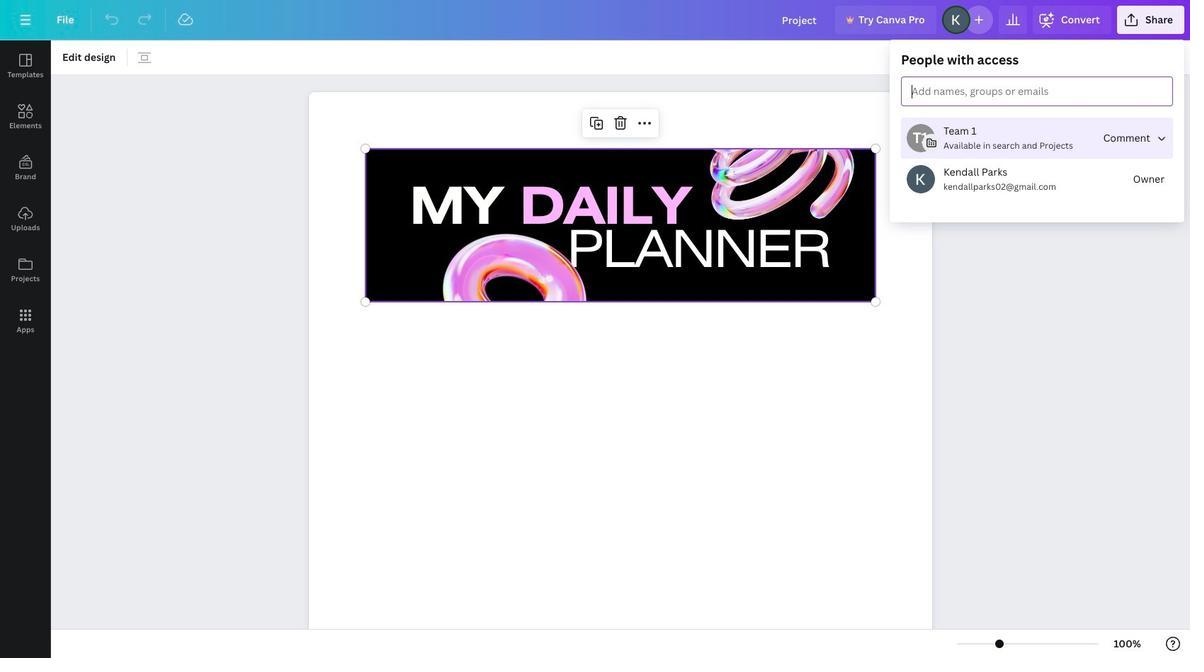 Task type: vqa. For each thing, say whether or not it's contained in the screenshot.
add names, groups or emails "text field"
yes



Task type: locate. For each thing, give the bounding box(es) containing it.
group
[[902, 51, 1174, 211]]

Design title text field
[[771, 6, 830, 34]]

main menu bar
[[0, 0, 1191, 40]]

None text field
[[309, 85, 933, 659]]

Can comment button
[[1098, 124, 1174, 152]]

Zoom button
[[1105, 633, 1151, 656]]



Task type: describe. For each thing, give the bounding box(es) containing it.
team 1 element
[[907, 124, 936, 152]]

side panel tab list
[[0, 40, 51, 347]]

team 1 image
[[907, 124, 936, 152]]

Add names, groups or emails text field
[[907, 82, 1050, 102]]



